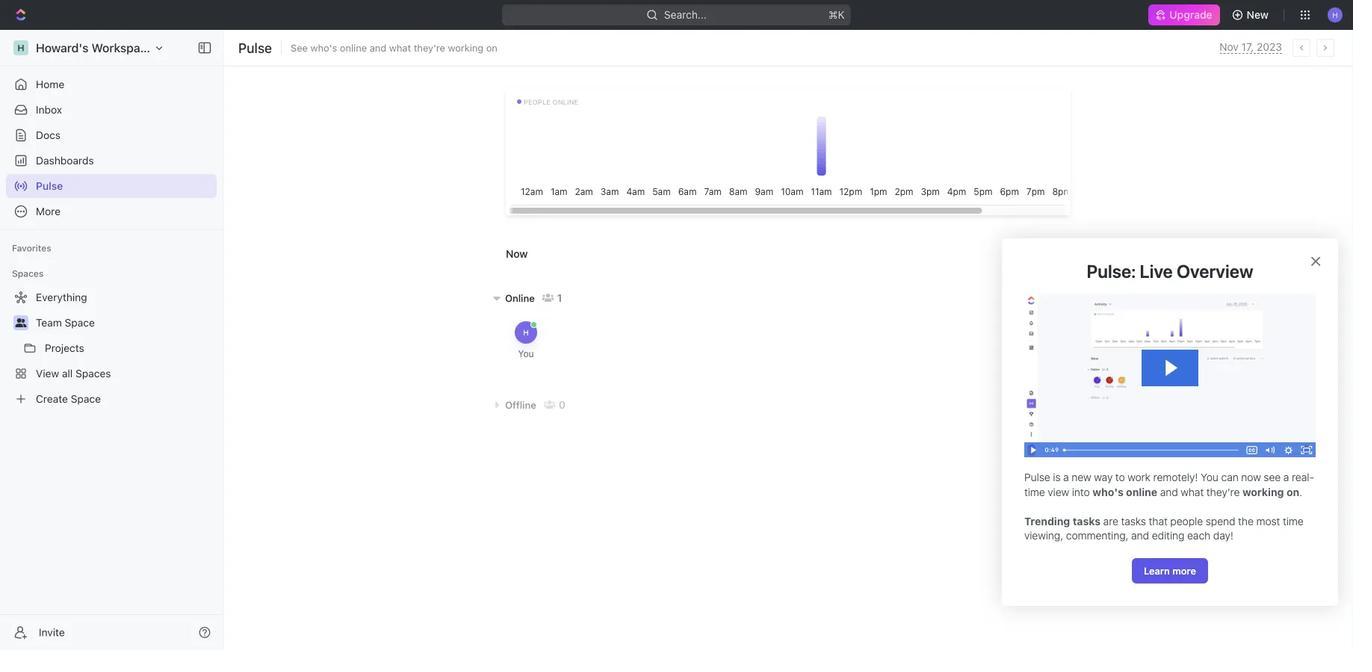 Task type: describe. For each thing, give the bounding box(es) containing it.
pulse: live overview dialog
[[1002, 238, 1338, 606]]

commenting,
[[1066, 530, 1129, 542]]

6pm
[[1000, 186, 1019, 197]]

× button
[[1310, 250, 1322, 270]]

view
[[1048, 486, 1070, 498]]

1pm
[[870, 186, 887, 197]]

work
[[1128, 471, 1151, 483]]

tasks for are
[[1121, 515, 1146, 527]]

pulse:
[[1087, 261, 1136, 282]]

nov 17, 2023 button
[[1220, 41, 1282, 54]]

space for create space
[[71, 393, 101, 405]]

4am
[[627, 186, 645, 197]]

9am
[[755, 186, 774, 197]]

real-
[[1292, 471, 1315, 483]]

see
[[1264, 471, 1281, 483]]

remotely!
[[1154, 471, 1198, 483]]

1 a from the left
[[1064, 471, 1069, 483]]

see
[[291, 42, 308, 53]]

12pm 1pm 2pm 3pm 4pm 5pm 6pm 7pm
[[840, 186, 1045, 197]]

now
[[506, 248, 528, 260]]

1
[[557, 292, 562, 304]]

more
[[36, 205, 61, 217]]

.
[[1300, 486, 1303, 498]]

0 horizontal spatial spaces
[[12, 268, 44, 279]]

docs
[[36, 129, 61, 141]]

1am
[[551, 186, 568, 197]]

0 vertical spatial and
[[370, 42, 387, 53]]

is
[[1053, 471, 1061, 483]]

space for team space
[[65, 317, 95, 329]]

2am
[[575, 186, 593, 197]]

live
[[1140, 261, 1173, 282]]

team space
[[36, 317, 95, 329]]

4pm
[[947, 186, 967, 197]]

0 horizontal spatial they're
[[414, 42, 445, 53]]

0
[[559, 399, 566, 411]]

trending
[[1025, 515, 1070, 527]]

the
[[1238, 515, 1254, 527]]

can
[[1222, 471, 1239, 483]]

people online
[[524, 98, 579, 106]]

12am 1am 2am 3am 4am 5am 6am 7am 8am 9am 10am
[[521, 186, 804, 197]]

nov 17, 2023
[[1220, 41, 1282, 53]]

you inside the 'pulse is a new way to work remotely! you can now see a real- time view into'
[[1201, 471, 1219, 483]]

2 a from the left
[[1284, 471, 1289, 483]]

7am
[[704, 186, 722, 197]]

17,
[[1242, 41, 1254, 53]]

0 vertical spatial pulse
[[238, 40, 272, 56]]

each
[[1188, 530, 1211, 542]]

0 vertical spatial you
[[518, 348, 534, 359]]

pulse: live overview
[[1087, 261, 1254, 282]]

5am
[[653, 186, 671, 197]]

create
[[36, 393, 68, 405]]

inbox
[[36, 104, 62, 116]]

team space link
[[36, 311, 214, 335]]

into
[[1072, 486, 1090, 498]]

everything
[[36, 291, 87, 303]]

home
[[36, 78, 64, 90]]

2023
[[1257, 41, 1282, 53]]

0 horizontal spatial working
[[448, 42, 484, 53]]

everything link
[[6, 285, 214, 309]]

2 horizontal spatial and
[[1160, 486, 1178, 498]]

day!
[[1214, 530, 1234, 542]]

online
[[505, 293, 535, 304]]

people
[[1171, 515, 1203, 527]]

5pm
[[974, 186, 993, 197]]

3am
[[601, 186, 619, 197]]

learn more
[[1144, 565, 1197, 576]]

favorites
[[12, 243, 51, 253]]

howard's workspace
[[36, 41, 154, 55]]

h button
[[1324, 3, 1347, 27]]

pulse is a new way to work remotely! you can now see a real- time view into
[[1025, 471, 1315, 498]]

tasks for trending
[[1073, 515, 1101, 527]]

to
[[1116, 471, 1125, 483]]

projects
[[45, 342, 84, 354]]

12pm
[[840, 186, 863, 197]]

viewing,
[[1025, 530, 1064, 542]]

trending tasks
[[1025, 515, 1101, 527]]

most
[[1257, 515, 1280, 527]]

8am
[[729, 186, 748, 197]]

workspace
[[92, 41, 154, 55]]



Task type: locate. For each thing, give the bounding box(es) containing it.
h inside dropdown button
[[1333, 10, 1338, 19]]

new
[[1247, 9, 1269, 21]]

time inside are tasks that people spend the most time viewing, commenting, and editing each day!
[[1283, 515, 1304, 527]]

are
[[1104, 515, 1119, 527]]

now
[[1242, 471, 1261, 483]]

nov
[[1220, 41, 1239, 53]]

favorites button
[[6, 239, 57, 257]]

learn more button
[[1132, 558, 1208, 584]]

create space
[[36, 393, 101, 405]]

tree
[[6, 285, 217, 411]]

search...
[[664, 9, 707, 21]]

spend
[[1206, 515, 1236, 527]]

0 horizontal spatial h
[[17, 43, 24, 53]]

1 vertical spatial spaces
[[76, 367, 111, 380]]

view all spaces link
[[6, 362, 214, 386]]

pulse left see
[[238, 40, 272, 56]]

3pm
[[921, 186, 940, 197]]

working inside pulse: live overview dialog
[[1243, 486, 1284, 498]]

more button
[[6, 200, 217, 223]]

1 horizontal spatial they're
[[1207, 486, 1240, 498]]

6am
[[678, 186, 697, 197]]

online down work
[[1126, 486, 1158, 498]]

1 horizontal spatial online
[[553, 98, 579, 106]]

0 horizontal spatial pulse
[[36, 180, 63, 192]]

howard's
[[36, 41, 89, 55]]

1 horizontal spatial a
[[1284, 471, 1289, 483]]

1 horizontal spatial time
[[1283, 515, 1304, 527]]

1 horizontal spatial spaces
[[76, 367, 111, 380]]

11am
[[811, 186, 832, 197]]

online for people online
[[553, 98, 579, 106]]

0 vertical spatial what
[[389, 42, 411, 53]]

on inside pulse: live overview dialog
[[1287, 486, 1300, 498]]

2pm
[[895, 186, 914, 197]]

on
[[486, 42, 498, 53], [1287, 486, 1300, 498]]

online right see
[[340, 42, 367, 53]]

and
[[370, 42, 387, 53], [1160, 486, 1178, 498], [1132, 530, 1150, 542]]

time right most
[[1283, 515, 1304, 527]]

projects link
[[45, 336, 214, 360]]

see who's online and what they're working on
[[291, 42, 498, 53]]

you up who's online and what they're working on .
[[1201, 471, 1219, 483]]

who's down way
[[1093, 486, 1124, 498]]

2 horizontal spatial h
[[1333, 10, 1338, 19]]

all
[[62, 367, 73, 380]]

team
[[36, 317, 62, 329]]

view
[[36, 367, 59, 380]]

docs link
[[6, 123, 217, 147]]

0 vertical spatial h
[[1333, 10, 1338, 19]]

h
[[1333, 10, 1338, 19], [17, 43, 24, 53], [523, 328, 529, 337]]

1 vertical spatial what
[[1181, 486, 1204, 498]]

0 horizontal spatial time
[[1025, 486, 1045, 498]]

user group image
[[15, 318, 27, 327]]

0 horizontal spatial a
[[1064, 471, 1069, 483]]

pulse inside the 'pulse is a new way to work remotely! you can now see a real- time view into'
[[1025, 471, 1051, 483]]

who's online and what they're working on .
[[1093, 486, 1303, 498]]

1 vertical spatial pulse
[[36, 180, 63, 192]]

1 vertical spatial who's
[[1093, 486, 1124, 498]]

online right people
[[553, 98, 579, 106]]

upgrade
[[1170, 9, 1213, 21]]

overview
[[1177, 261, 1254, 282]]

tree inside sidebar navigation
[[6, 285, 217, 411]]

inbox link
[[6, 98, 217, 122]]

0 horizontal spatial you
[[518, 348, 534, 359]]

0 vertical spatial on
[[486, 42, 498, 53]]

1 horizontal spatial on
[[1287, 486, 1300, 498]]

pulse up more
[[36, 180, 63, 192]]

tree containing everything
[[6, 285, 217, 411]]

invite
[[39, 626, 65, 639]]

1 vertical spatial and
[[1160, 486, 1178, 498]]

12am
[[521, 186, 543, 197]]

space down 'view all spaces'
[[71, 393, 101, 405]]

0 vertical spatial they're
[[414, 42, 445, 53]]

1 vertical spatial they're
[[1207, 486, 1240, 498]]

tasks
[[1073, 515, 1101, 527], [1121, 515, 1146, 527]]

space
[[65, 317, 95, 329], [71, 393, 101, 405]]

1 vertical spatial you
[[1201, 471, 1219, 483]]

0 horizontal spatial tasks
[[1073, 515, 1101, 527]]

more
[[1173, 565, 1197, 576]]

0 vertical spatial spaces
[[12, 268, 44, 279]]

spaces
[[12, 268, 44, 279], [76, 367, 111, 380]]

0 horizontal spatial on
[[486, 42, 498, 53]]

you up offline
[[518, 348, 534, 359]]

tasks inside are tasks that people spend the most time viewing, commenting, and editing each day!
[[1121, 515, 1146, 527]]

0 horizontal spatial what
[[389, 42, 411, 53]]

1 horizontal spatial and
[[1132, 530, 1150, 542]]

0 horizontal spatial who's
[[311, 42, 337, 53]]

tasks up commenting, on the bottom of page
[[1073, 515, 1101, 527]]

pulse
[[238, 40, 272, 56], [36, 180, 63, 192], [1025, 471, 1051, 483]]

0 vertical spatial online
[[340, 42, 367, 53]]

1 vertical spatial working
[[1243, 486, 1284, 498]]

0 vertical spatial working
[[448, 42, 484, 53]]

1 tasks from the left
[[1073, 515, 1101, 527]]

editing
[[1152, 530, 1185, 542]]

1 horizontal spatial tasks
[[1121, 515, 1146, 527]]

1 horizontal spatial who's
[[1093, 486, 1124, 498]]

time inside the 'pulse is a new way to work remotely! you can now see a real- time view into'
[[1025, 486, 1045, 498]]

2 vertical spatial pulse
[[1025, 471, 1051, 483]]

1 vertical spatial online
[[553, 98, 579, 106]]

a right is
[[1064, 471, 1069, 483]]

online for who's online and what they're working on .
[[1126, 486, 1158, 498]]

1 vertical spatial on
[[1287, 486, 1300, 498]]

2 tasks from the left
[[1121, 515, 1146, 527]]

way
[[1094, 471, 1113, 483]]

new button
[[1226, 3, 1278, 27]]

are tasks that people spend the most time viewing, commenting, and editing each day!
[[1025, 515, 1307, 542]]

⌘k
[[829, 9, 845, 21]]

1 horizontal spatial working
[[1243, 486, 1284, 498]]

who's
[[311, 42, 337, 53], [1093, 486, 1124, 498]]

2 vertical spatial online
[[1126, 486, 1158, 498]]

people
[[524, 98, 551, 106]]

space up projects
[[65, 317, 95, 329]]

1 horizontal spatial what
[[1181, 486, 1204, 498]]

new
[[1072, 471, 1092, 483]]

1 vertical spatial h
[[17, 43, 24, 53]]

upgrade link
[[1149, 4, 1220, 25]]

who's inside pulse: live overview dialog
[[1093, 486, 1124, 498]]

and inside are tasks that people spend the most time viewing, commenting, and editing each day!
[[1132, 530, 1150, 542]]

×
[[1310, 250, 1322, 270]]

online inside pulse: live overview dialog
[[1126, 486, 1158, 498]]

who's right see
[[311, 42, 337, 53]]

0 horizontal spatial and
[[370, 42, 387, 53]]

what inside pulse: live overview dialog
[[1181, 486, 1204, 498]]

create space link
[[6, 387, 214, 411]]

h inside sidebar navigation
[[17, 43, 24, 53]]

a right see at the right bottom of the page
[[1284, 471, 1289, 483]]

pulse left is
[[1025, 471, 1051, 483]]

1 vertical spatial space
[[71, 393, 101, 405]]

0 vertical spatial who's
[[311, 42, 337, 53]]

you
[[518, 348, 534, 359], [1201, 471, 1219, 483]]

time left view
[[1025, 486, 1045, 498]]

they're inside pulse: live overview dialog
[[1207, 486, 1240, 498]]

howard's workspace, , element
[[13, 40, 28, 55]]

1 horizontal spatial you
[[1201, 471, 1219, 483]]

0 vertical spatial time
[[1025, 486, 1045, 498]]

sidebar navigation
[[0, 30, 226, 650]]

10am
[[781, 186, 804, 197]]

tasks right 'are'
[[1121, 515, 1146, 527]]

pulse link
[[6, 174, 217, 198]]

pulse inside sidebar navigation
[[36, 180, 63, 192]]

time
[[1025, 486, 1045, 498], [1283, 515, 1304, 527]]

2 vertical spatial h
[[523, 328, 529, 337]]

dashboards link
[[6, 149, 217, 173]]

working
[[448, 42, 484, 53], [1243, 486, 1284, 498]]

7pm
[[1027, 186, 1045, 197]]

that
[[1149, 515, 1168, 527]]

2 horizontal spatial pulse
[[1025, 471, 1051, 483]]

spaces right all
[[76, 367, 111, 380]]

what
[[389, 42, 411, 53], [1181, 486, 1204, 498]]

a
[[1064, 471, 1069, 483], [1284, 471, 1289, 483]]

they're
[[414, 42, 445, 53], [1207, 486, 1240, 498]]

8pm
[[1053, 186, 1072, 197]]

0 horizontal spatial online
[[340, 42, 367, 53]]

2 horizontal spatial online
[[1126, 486, 1158, 498]]

dashboards
[[36, 154, 94, 167]]

1 vertical spatial time
[[1283, 515, 1304, 527]]

spaces down the favorites button
[[12, 268, 44, 279]]

home link
[[6, 72, 217, 96]]

1 horizontal spatial h
[[523, 328, 529, 337]]

1 horizontal spatial pulse
[[238, 40, 272, 56]]

0 vertical spatial space
[[65, 317, 95, 329]]

2 vertical spatial and
[[1132, 530, 1150, 542]]



Task type: vqa. For each thing, say whether or not it's contained in the screenshot.
Pulse is a new way to work remotely! You can now see a real- time view into
yes



